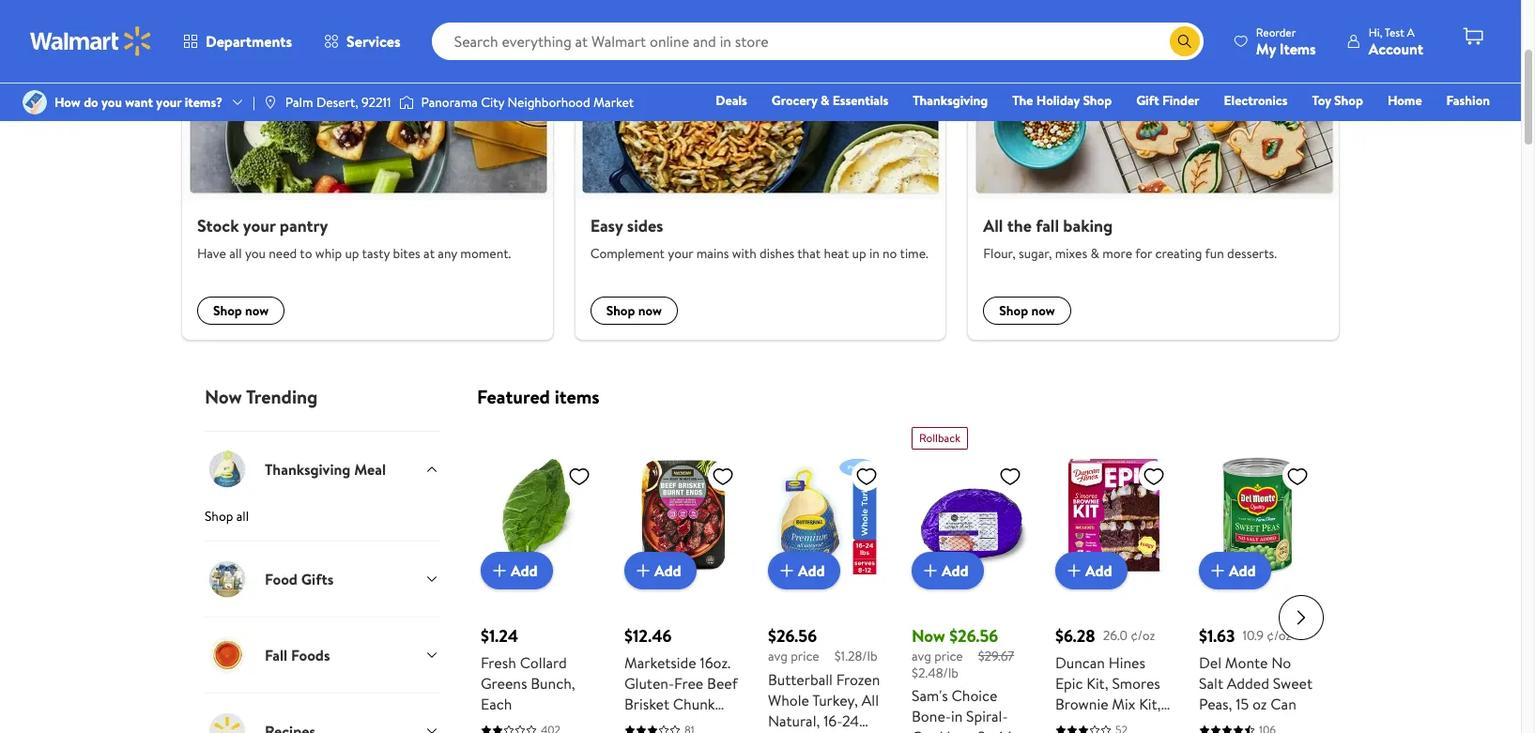 Task type: locate. For each thing, give the bounding box(es) containing it.
avg up sam's at bottom
[[912, 647, 931, 666]]

salt
[[1199, 673, 1223, 694]]

the
[[1007, 214, 1032, 237]]

you right "do"
[[101, 93, 122, 112]]

fashion
[[1447, 91, 1490, 110]]

2 horizontal spatial your
[[668, 244, 693, 263]]

0 horizontal spatial $26.56
[[768, 625, 817, 648]]

duncan
[[1055, 653, 1105, 673]]

 image left how
[[23, 90, 47, 115]]

to
[[300, 244, 312, 263]]

how do you want your items?
[[54, 93, 223, 112]]

all left the
[[983, 214, 1003, 237]]

product group containing $26.56
[[768, 420, 885, 733]]

finder
[[1162, 91, 1200, 110]]

food gifts
[[265, 569, 334, 590]]

2 horizontal spatial now
[[1031, 302, 1055, 320]]

thanksgiving left the
[[913, 91, 988, 110]]

1 vertical spatial your
[[243, 214, 276, 237]]

1 horizontal spatial you
[[245, 244, 266, 263]]

1 vertical spatial thanksgiving
[[265, 459, 351, 480]]

your
[[156, 93, 182, 112], [243, 214, 276, 237], [668, 244, 693, 263]]

2 horizontal spatial shop now
[[999, 302, 1055, 320]]

1 add to cart image from the left
[[632, 560, 654, 582]]

add to cart image for $6.28
[[1063, 560, 1085, 582]]

1 add to cart image from the left
[[488, 560, 511, 582]]

add for marketside 16oz. gluten-free beef brisket chunk burnt ends in sauce-naturally smoked image the add 'button'
[[654, 561, 681, 581]]

0 horizontal spatial your
[[156, 93, 182, 112]]

avg
[[768, 647, 788, 666], [912, 647, 931, 666]]

marketside
[[624, 653, 696, 673]]

del
[[1199, 653, 1222, 673]]

add to favorites list, marketside 16oz. gluten-free beef brisket chunk burnt ends in sauce-naturally smoked image
[[712, 465, 734, 489]]

now down need at the top left of page
[[245, 302, 269, 320]]

sam's choice bone-in spiral-cut ham, 8 - 14.6 lb image
[[912, 458, 1029, 575]]

add button up "$6.28" at the right bottom of page
[[1055, 552, 1127, 590]]

your left mains
[[668, 244, 693, 263]]

up right heat
[[852, 244, 866, 263]]

the holiday shop
[[1012, 91, 1112, 110]]

sides
[[627, 214, 663, 237]]

add for the add 'button' for fresh collard greens bunch, each image
[[511, 561, 538, 581]]

shop now down have
[[213, 302, 269, 320]]

1 vertical spatial all
[[862, 690, 879, 711]]

1 horizontal spatial in
[[951, 706, 963, 727]]

you left need at the top left of page
[[245, 244, 266, 263]]

deals
[[716, 91, 747, 110]]

butterball
[[768, 669, 833, 690]]

now inside all the fall baking list item
[[1031, 302, 1055, 320]]

1 price from the left
[[791, 647, 819, 666]]

3 add to cart image from the left
[[919, 560, 942, 582]]

1 horizontal spatial thanksgiving
[[913, 91, 988, 110]]

2 product group from the left
[[624, 420, 742, 733]]

product group containing $1.63
[[1199, 420, 1316, 733]]

add button up $12.46
[[624, 552, 696, 590]]

5 product group from the left
[[1055, 420, 1173, 733]]

add to cart image
[[488, 560, 511, 582], [1063, 560, 1085, 582], [1207, 560, 1229, 582]]

1 horizontal spatial  image
[[263, 95, 278, 110]]

2 horizontal spatial add to cart image
[[919, 560, 942, 582]]

 image right 92211
[[399, 93, 414, 112]]

$26.56 up $2.48/lb
[[949, 625, 998, 648]]

rollback
[[919, 430, 961, 446]]

add button for fresh collard greens bunch, each image
[[481, 552, 553, 590]]

moment.
[[460, 244, 511, 263]]

1 add button from the left
[[481, 552, 553, 590]]

gifts
[[301, 569, 334, 590]]

0 horizontal spatial up
[[345, 244, 359, 263]]

easy sides list item
[[564, 0, 957, 340]]

shop now inside stock your pantry list item
[[213, 302, 269, 320]]

1 horizontal spatial &
[[1091, 244, 1099, 263]]

easy
[[590, 214, 623, 237]]

0 horizontal spatial now
[[205, 384, 242, 410]]

product group
[[481, 420, 598, 733], [624, 420, 742, 733], [768, 420, 885, 733], [912, 420, 1029, 733], [1055, 420, 1173, 733], [1199, 420, 1316, 733]]

bites
[[393, 244, 420, 263]]

3 add to cart image from the left
[[1207, 560, 1229, 582]]

add to cart image up $1.24
[[488, 560, 511, 582]]

1 horizontal spatial your
[[243, 214, 276, 237]]

2 ¢/oz from the left
[[1267, 626, 1291, 645]]

3 add button from the left
[[768, 552, 840, 590]]

up
[[345, 244, 359, 263], [852, 244, 866, 263]]

sugar,
[[1019, 244, 1052, 263]]

$26.56 inside now $26.56 avg price
[[949, 625, 998, 648]]

6 product group from the left
[[1199, 420, 1316, 733]]

0 horizontal spatial ¢/oz
[[1131, 626, 1155, 645]]

need
[[269, 244, 297, 263]]

1 horizontal spatial all
[[983, 214, 1003, 237]]

1 shop now from the left
[[213, 302, 269, 320]]

gift finder
[[1136, 91, 1200, 110]]

toy shop
[[1312, 91, 1363, 110]]

grocery
[[772, 91, 817, 110]]

thanksgiving meal button
[[205, 431, 439, 507]]

 image for how
[[23, 90, 47, 115]]

gift
[[1136, 91, 1159, 110]]

greens
[[481, 673, 527, 694]]

price inside $26.56 avg price
[[791, 647, 819, 666]]

add to cart image for the sam's choice bone-in spiral-cut ham, 8 - 14.6 lb image
[[919, 560, 942, 582]]

add button for duncan hines epic kit, smores brownie mix kit, 24.16 oz. image
[[1055, 552, 1127, 590]]

home
[[1388, 91, 1422, 110]]

2 price from the left
[[934, 647, 963, 666]]

all the fall baking flour, sugar, mixes & more for creating fun desserts.
[[983, 214, 1277, 263]]

account
[[1369, 38, 1423, 59]]

3 add from the left
[[798, 561, 825, 581]]

1 horizontal spatial now
[[638, 302, 662, 320]]

add up 10.9
[[1229, 561, 1256, 581]]

add for the add 'button' related to the sam's choice bone-in spiral-cut ham, 8 - 14.6 lb image
[[942, 561, 969, 581]]

now inside now $26.56 avg price
[[912, 625, 945, 648]]

price
[[791, 647, 819, 666], [934, 647, 963, 666]]

1 vertical spatial in
[[951, 706, 963, 727]]

shop inside all the fall baking list item
[[999, 302, 1028, 320]]

1 product group from the left
[[481, 420, 598, 733]]

5 add from the left
[[1085, 561, 1112, 581]]

 image for panorama
[[399, 93, 414, 112]]

1 horizontal spatial shop now
[[606, 302, 662, 320]]

electronics
[[1224, 91, 1288, 110]]

electronics link
[[1215, 90, 1296, 111]]

now
[[205, 384, 242, 410], [912, 625, 945, 648]]

product group containing $6.28
[[1055, 420, 1173, 733]]

 image for palm
[[263, 95, 278, 110]]

 image right |
[[263, 95, 278, 110]]

in left 8
[[951, 706, 963, 727]]

4 add button from the left
[[912, 552, 984, 590]]

add to favorites list, fresh collard greens bunch, each image
[[568, 465, 591, 489]]

have
[[197, 244, 226, 263]]

product group containing $12.46
[[624, 420, 742, 733]]

6 add from the left
[[1229, 561, 1256, 581]]

2 add from the left
[[654, 561, 681, 581]]

1 avg from the left
[[768, 647, 788, 666]]

 image
[[23, 90, 47, 115], [399, 93, 414, 112], [263, 95, 278, 110]]

avg up butterball
[[768, 647, 788, 666]]

bunch,
[[531, 673, 575, 694]]

1 horizontal spatial ¢/oz
[[1267, 626, 1291, 645]]

add up now $26.56 avg price
[[942, 561, 969, 581]]

now up $2.48/lb
[[912, 625, 945, 648]]

up inside easy sides complement your mains with dishes that heat up in no time.
[[852, 244, 866, 263]]

items?
[[185, 93, 223, 112]]

now for baking
[[1031, 302, 1055, 320]]

shop now down sugar,
[[999, 302, 1055, 320]]

free
[[674, 673, 703, 694]]

fresh collard greens bunch, each image
[[481, 458, 598, 575]]

add button up 10.9
[[1199, 552, 1271, 590]]

& right grocery at the right top of the page
[[821, 91, 829, 110]]

deals link
[[707, 90, 756, 111]]

add to favorites list, del monte no salt added sweet peas, 15 oz can image
[[1286, 465, 1309, 489]]

$1.28/lb
[[834, 647, 878, 666]]

search icon image
[[1177, 34, 1192, 49]]

add button up $1.24
[[481, 552, 553, 590]]

stock your pantry list item
[[171, 0, 564, 340]]

fall foods
[[265, 645, 330, 666]]

add up 26.0
[[1085, 561, 1112, 581]]

burnt
[[624, 715, 661, 733]]

0 vertical spatial all
[[229, 244, 242, 263]]

2 vertical spatial your
[[668, 244, 693, 263]]

2 now from the left
[[638, 302, 662, 320]]

0 horizontal spatial thanksgiving
[[265, 459, 351, 480]]

0 horizontal spatial &
[[821, 91, 829, 110]]

¢/oz right 10.9
[[1267, 626, 1291, 645]]

add to favorites list, butterball frozen whole turkey, all natural, 16-24 lbs., serves 8-12 image
[[855, 465, 878, 489]]

shop now down complement at the top left of page
[[606, 302, 662, 320]]

0 horizontal spatial add to cart image
[[632, 560, 654, 582]]

$26.56 up butterball
[[768, 625, 817, 648]]

shop now inside all the fall baking list item
[[999, 302, 1055, 320]]

more
[[1102, 244, 1132, 263]]

marketside 16oz. gluten-free beef brisket chunk burnt ends in sauce-naturally smoked image
[[624, 458, 742, 575]]

¢/oz inside $1.63 10.9 ¢/oz del monte no salt added sweet peas, 15 oz can
[[1267, 626, 1291, 645]]

0 horizontal spatial  image
[[23, 90, 47, 115]]

1 horizontal spatial price
[[934, 647, 963, 666]]

¢/oz right 26.0
[[1131, 626, 1155, 645]]

0 vertical spatial all
[[983, 214, 1003, 237]]

0 horizontal spatial all
[[862, 690, 879, 711]]

fashion registry
[[1274, 91, 1490, 136]]

no
[[883, 244, 897, 263]]

product group containing $1.24
[[481, 420, 598, 733]]

my
[[1256, 38, 1276, 59]]

items
[[1280, 38, 1316, 59]]

1 horizontal spatial avg
[[912, 647, 931, 666]]

add to cart image
[[632, 560, 654, 582], [776, 560, 798, 582], [919, 560, 942, 582]]

now down sugar,
[[1031, 302, 1055, 320]]

gluten-
[[624, 673, 674, 694]]

list containing stock your pantry
[[171, 0, 1350, 340]]

2 shop now from the left
[[606, 302, 662, 320]]

& inside all the fall baking flour, sugar, mixes & more for creating fun desserts.
[[1091, 244, 1099, 263]]

0 horizontal spatial now
[[245, 302, 269, 320]]

you
[[101, 93, 122, 112], [245, 244, 266, 263]]

add to cart image up $12.46
[[632, 560, 654, 582]]

now inside easy sides list item
[[638, 302, 662, 320]]

0 horizontal spatial price
[[791, 647, 819, 666]]

1 vertical spatial &
[[1091, 244, 1099, 263]]

shop all link
[[205, 507, 439, 541]]

now left the trending at the left
[[205, 384, 242, 410]]

the
[[1012, 91, 1033, 110]]

1 vertical spatial now
[[912, 625, 945, 648]]

stock your pantry have all you need to whip up tasty bites at any moment.
[[197, 214, 511, 263]]

shop now inside easy sides list item
[[606, 302, 662, 320]]

up inside "stock your pantry have all you need to whip up tasty bites at any moment."
[[345, 244, 359, 263]]

6 add button from the left
[[1199, 552, 1271, 590]]

add up $1.24
[[511, 561, 538, 581]]

add up $26.56 avg price
[[798, 561, 825, 581]]

0 horizontal spatial in
[[869, 244, 880, 263]]

0 horizontal spatial avg
[[768, 647, 788, 666]]

0 vertical spatial thanksgiving
[[913, 91, 988, 110]]

your up need at the top left of page
[[243, 214, 276, 237]]

avg inside now $26.56 avg price
[[912, 647, 931, 666]]

kit,
[[1087, 673, 1108, 694], [1139, 694, 1161, 715]]

shop now for have
[[213, 302, 269, 320]]

1 vertical spatial you
[[245, 244, 266, 263]]

add button for the sam's choice bone-in spiral-cut ham, 8 - 14.6 lb image
[[912, 552, 984, 590]]

dishes
[[760, 244, 795, 263]]

1 horizontal spatial $26.56
[[949, 625, 998, 648]]

1 up from the left
[[345, 244, 359, 263]]

2 horizontal spatial  image
[[399, 93, 414, 112]]

0 vertical spatial your
[[156, 93, 182, 112]]

fall
[[1036, 214, 1059, 237]]

0 horizontal spatial add to cart image
[[488, 560, 511, 582]]

24
[[842, 711, 859, 731]]

2 add to cart image from the left
[[1063, 560, 1085, 582]]

1 horizontal spatial kit,
[[1139, 694, 1161, 715]]

2 add to cart image from the left
[[776, 560, 798, 582]]

all inside "stock your pantry have all you need to whip up tasty bites at any moment."
[[229, 244, 242, 263]]

up for complement
[[852, 244, 866, 263]]

now down complement at the top left of page
[[638, 302, 662, 320]]

list
[[171, 0, 1350, 340]]

0 vertical spatial you
[[101, 93, 122, 112]]

in
[[869, 244, 880, 263], [951, 706, 963, 727]]

1 now from the left
[[245, 302, 269, 320]]

serves
[[796, 731, 839, 733]]

add to cart image up "$1.63" on the bottom right of page
[[1207, 560, 1229, 582]]

3 now from the left
[[1031, 302, 1055, 320]]

palm desert, 92211
[[285, 93, 391, 112]]

& left more
[[1091, 244, 1099, 263]]

hines
[[1109, 653, 1145, 673]]

2 add button from the left
[[624, 552, 696, 590]]

1 ¢/oz from the left
[[1131, 626, 1155, 645]]

epic
[[1055, 673, 1083, 694]]

ham,
[[939, 727, 974, 733]]

featured
[[477, 384, 550, 410]]

monte
[[1225, 653, 1268, 673]]

walmart image
[[30, 26, 152, 56]]

2 horizontal spatial add to cart image
[[1207, 560, 1229, 582]]

1 $26.56 from the left
[[768, 625, 817, 648]]

thanksgiving up shop all link
[[265, 459, 351, 480]]

add to cart image up $26.56 avg price
[[776, 560, 798, 582]]

2 up from the left
[[852, 244, 866, 263]]

1 add from the left
[[511, 561, 538, 581]]

0 horizontal spatial you
[[101, 93, 122, 112]]

¢/oz for $1.63
[[1267, 626, 1291, 645]]

duncan hines epic kit, smores brownie mix kit, 24.16 oz. image
[[1055, 458, 1173, 575]]

turkey,
[[813, 690, 858, 711]]

1 horizontal spatial up
[[852, 244, 866, 263]]

add up $12.46
[[654, 561, 681, 581]]

thanksgiving for thanksgiving
[[913, 91, 988, 110]]

4 product group from the left
[[912, 420, 1029, 733]]

price up butterball
[[791, 647, 819, 666]]

add for duncan hines epic kit, smores brownie mix kit, 24.16 oz. image the add 'button'
[[1085, 561, 1112, 581]]

add
[[511, 561, 538, 581], [654, 561, 681, 581], [798, 561, 825, 581], [942, 561, 969, 581], [1085, 561, 1112, 581], [1229, 561, 1256, 581]]

0 horizontal spatial shop now
[[213, 302, 269, 320]]

3 shop now from the left
[[999, 302, 1055, 320]]

price up sam's at bottom
[[934, 647, 963, 666]]

in left no
[[869, 244, 880, 263]]

4 add from the left
[[942, 561, 969, 581]]

add to cart image up now $26.56 avg price
[[919, 560, 942, 582]]

add button up now $26.56 avg price
[[912, 552, 984, 590]]

frozen
[[836, 669, 880, 690]]

butterball frozen whole turkey, all natural, 16-24 lbs., serves 8-12 image
[[768, 458, 885, 575]]

all right 24
[[862, 690, 879, 711]]

trending
[[246, 384, 318, 410]]

0 vertical spatial now
[[205, 384, 242, 410]]

add to cart image up "$6.28" at the right bottom of page
[[1063, 560, 1085, 582]]

up right whip at the left top of the page
[[345, 244, 359, 263]]

city
[[481, 93, 504, 112]]

can
[[1271, 694, 1296, 715]]

¢/oz inside $6.28 26.0 ¢/oz duncan hines epic kit, smores brownie mix kit, 24.16 oz.
[[1131, 626, 1155, 645]]

departments
[[206, 31, 292, 52]]

thanksgiving inside dropdown button
[[265, 459, 351, 480]]

1 horizontal spatial add to cart image
[[776, 560, 798, 582]]

5 add button from the left
[[1055, 552, 1127, 590]]

now inside stock your pantry list item
[[245, 302, 269, 320]]

natural,
[[768, 711, 820, 731]]

2 avg from the left
[[912, 647, 931, 666]]

3 product group from the left
[[768, 420, 885, 733]]

kit, right epic
[[1087, 673, 1108, 694]]

add button up $26.56 avg price
[[768, 552, 840, 590]]

kit, right mix
[[1139, 694, 1161, 715]]

your right want
[[156, 93, 182, 112]]

2 $26.56 from the left
[[949, 625, 998, 648]]

1 horizontal spatial add to cart image
[[1063, 560, 1085, 582]]

shop all
[[205, 507, 249, 526]]

1 horizontal spatial now
[[912, 625, 945, 648]]

0 vertical spatial in
[[869, 244, 880, 263]]



Task type: vqa. For each thing, say whether or not it's contained in the screenshot.
"-$60.99"
no



Task type: describe. For each thing, give the bounding box(es) containing it.
next slide for product carousel list image
[[1279, 596, 1324, 641]]

now $26.56 avg price
[[912, 625, 998, 666]]

palm
[[285, 93, 313, 112]]

thanksgiving link
[[904, 90, 996, 111]]

walmart+
[[1434, 117, 1490, 136]]

price inside now $26.56 avg price
[[934, 647, 963, 666]]

registry link
[[1265, 116, 1330, 137]]

time.
[[900, 244, 928, 263]]

added
[[1227, 673, 1269, 694]]

hi, test a account
[[1369, 24, 1423, 59]]

shop inside stock your pantry list item
[[213, 302, 242, 320]]

cut
[[912, 727, 936, 733]]

food
[[265, 569, 298, 590]]

services
[[347, 31, 401, 52]]

debit
[[1378, 117, 1410, 136]]

sweet
[[1273, 673, 1313, 694]]

add for the add 'button' corresponding to del monte no salt added sweet peas, 15 oz can image
[[1229, 561, 1256, 581]]

whole
[[768, 690, 809, 711]]

lbs.,
[[768, 731, 793, 733]]

shop inside easy sides list item
[[606, 302, 635, 320]]

1 vertical spatial all
[[236, 507, 249, 526]]

16oz.
[[700, 653, 731, 673]]

add for the add 'button' for butterball frozen whole turkey, all natural, 16-24 lbs., serves 8-12 'image'
[[798, 561, 825, 581]]

services button
[[308, 19, 417, 64]]

grocery & essentials
[[772, 91, 888, 110]]

stock
[[197, 214, 239, 237]]

smores
[[1112, 673, 1160, 694]]

avg inside $26.56 avg price
[[768, 647, 788, 666]]

collard
[[520, 653, 567, 673]]

fashion link
[[1438, 90, 1499, 111]]

brownie
[[1055, 694, 1108, 715]]

$1.63 10.9 ¢/oz del monte no salt added sweet peas, 15 oz can
[[1199, 625, 1313, 715]]

add button for butterball frozen whole turkey, all natural, 16-24 lbs., serves 8-12 'image'
[[768, 552, 840, 590]]

for
[[1135, 244, 1152, 263]]

Walmart Site-Wide search field
[[432, 23, 1204, 60]]

meal
[[354, 459, 386, 480]]

desert,
[[316, 93, 358, 112]]

add button for marketside 16oz. gluten-free beef brisket chunk burnt ends in sauce-naturally smoked image
[[624, 552, 696, 590]]

thanksgiving meal
[[265, 459, 386, 480]]

mix
[[1112, 694, 1136, 715]]

now trending
[[205, 384, 318, 410]]

$26.56 inside $26.56 avg price
[[768, 625, 817, 648]]

cart contains 0 items total amount $0.00 image
[[1462, 25, 1484, 48]]

add to favorites list, duncan hines epic kit, smores brownie mix kit, 24.16 oz. image
[[1143, 465, 1165, 489]]

$2.48/lb
[[912, 664, 959, 682]]

home link
[[1379, 90, 1431, 111]]

hi,
[[1369, 24, 1382, 40]]

$29.67
[[978, 647, 1014, 666]]

with
[[732, 244, 756, 263]]

registry
[[1274, 117, 1322, 136]]

Search search field
[[432, 23, 1204, 60]]

all inside butterball frozen whole turkey, all natural, 16-24 lbs., serves 8-12
[[862, 690, 879, 711]]

flour,
[[983, 244, 1016, 263]]

holiday
[[1036, 91, 1080, 110]]

0 vertical spatial &
[[821, 91, 829, 110]]

92211
[[362, 93, 391, 112]]

you inside "stock your pantry have all you need to whip up tasty bites at any moment."
[[245, 244, 266, 263]]

choice
[[952, 686, 997, 706]]

no
[[1272, 653, 1291, 673]]

in inside sam's choice bone-in spiral- cut ham, 8 - 14
[[951, 706, 963, 727]]

now for now trending
[[205, 384, 242, 410]]

thanksgiving for thanksgiving meal
[[265, 459, 351, 480]]

your inside "stock your pantry have all you need to whip up tasty bites at any moment."
[[243, 214, 276, 237]]

your inside easy sides complement your mains with dishes that heat up in no time.
[[668, 244, 693, 263]]

shop now for your
[[606, 302, 662, 320]]

-
[[989, 727, 995, 733]]

foods
[[291, 645, 330, 666]]

add to cart image for butterball frozen whole turkey, all natural, 16-24 lbs., serves 8-12 'image'
[[776, 560, 798, 582]]

0 horizontal spatial kit,
[[1087, 673, 1108, 694]]

mixes
[[1055, 244, 1087, 263]]

a
[[1407, 24, 1415, 40]]

one debit
[[1346, 117, 1410, 136]]

fall foods button
[[205, 617, 439, 693]]

brisket
[[624, 694, 669, 715]]

walmart+ link
[[1426, 116, 1499, 137]]

10.9
[[1243, 626, 1264, 645]]

in inside easy sides complement your mains with dishes that heat up in no time.
[[869, 244, 880, 263]]

any
[[438, 244, 457, 263]]

$1.63
[[1199, 625, 1235, 648]]

baking
[[1063, 214, 1113, 237]]

$29.67 $2.48/lb
[[912, 647, 1014, 682]]

test
[[1385, 24, 1404, 40]]

mains
[[696, 244, 729, 263]]

shop now for baking
[[999, 302, 1055, 320]]

add button for del monte no salt added sweet peas, 15 oz can image
[[1199, 552, 1271, 590]]

featured items
[[477, 384, 600, 410]]

now for have
[[245, 302, 269, 320]]

peas,
[[1199, 694, 1232, 715]]

all the fall baking list item
[[957, 0, 1350, 340]]

all inside all the fall baking flour, sugar, mixes & more for creating fun desserts.
[[983, 214, 1003, 237]]

the holiday shop link
[[1004, 90, 1120, 111]]

$1.24 fresh collard greens bunch, each
[[481, 625, 575, 715]]

now for now $26.56 avg price
[[912, 625, 945, 648]]

creating
[[1155, 244, 1202, 263]]

at
[[424, 244, 435, 263]]

each
[[481, 694, 512, 715]]

beef
[[707, 673, 738, 694]]

product group containing now $26.56
[[912, 420, 1029, 733]]

one
[[1346, 117, 1374, 136]]

now for your
[[638, 302, 662, 320]]

24.16
[[1055, 715, 1087, 733]]

del monte no salt added sweet peas, 15 oz can image
[[1199, 458, 1316, 575]]

desserts.
[[1227, 244, 1277, 263]]

chunk
[[673, 694, 715, 715]]

add to cart image for marketside 16oz. gluten-free beef brisket chunk burnt ends in sauce-naturally smoked image
[[632, 560, 654, 582]]

panorama
[[421, 93, 478, 112]]

sam's
[[912, 686, 948, 706]]

tasty
[[362, 244, 390, 263]]

up for pantry
[[345, 244, 359, 263]]

$12.46
[[624, 625, 672, 648]]

|
[[253, 93, 255, 112]]

sam's choice bone-in spiral- cut ham, 8 - 14
[[912, 686, 1023, 733]]

add to cart image for $1.63
[[1207, 560, 1229, 582]]

gift finder link
[[1128, 90, 1208, 111]]

toy shop link
[[1304, 90, 1372, 111]]

15
[[1236, 694, 1249, 715]]

add to favorites list, sam's choice bone-in spiral-cut ham, 8 - 14.6 lb image
[[999, 465, 1022, 489]]

¢/oz for $6.28
[[1131, 626, 1155, 645]]

spiral-
[[966, 706, 1008, 727]]



